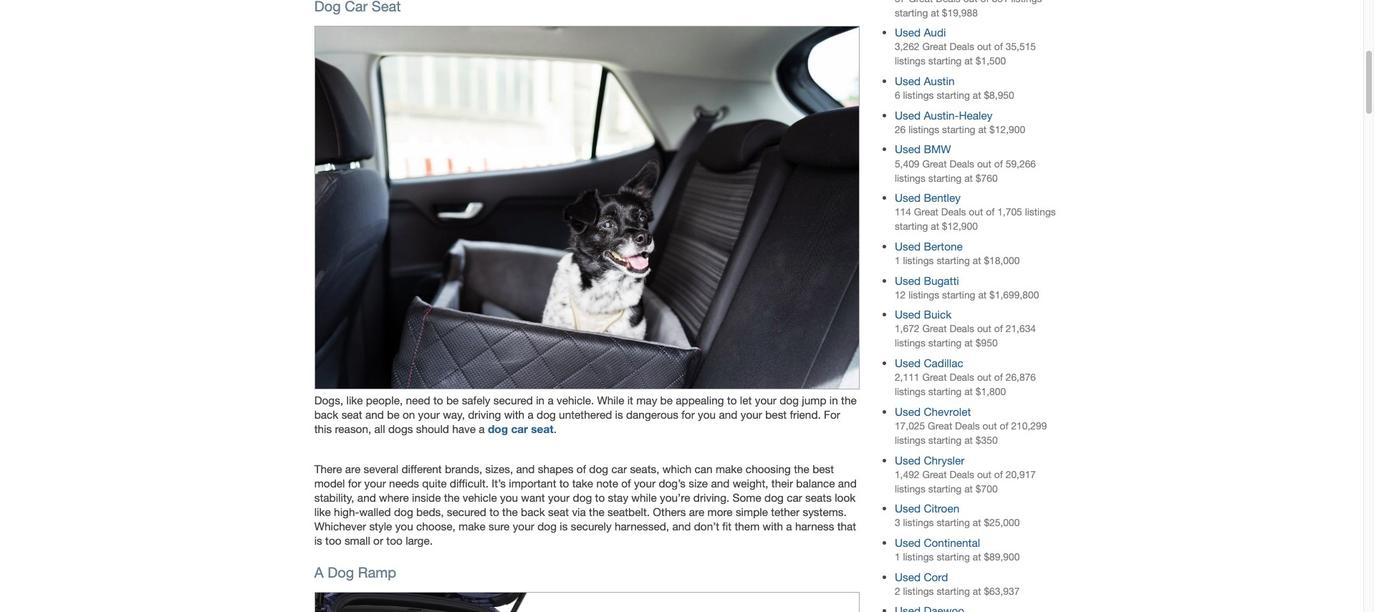 Task type: describe. For each thing, give the bounding box(es) containing it.
1,705
[[997, 206, 1022, 218]]

seats
[[805, 492, 832, 505]]

$700
[[976, 483, 998, 495]]

2 horizontal spatial be
[[660, 394, 673, 407]]

1 for used continental
[[895, 552, 900, 563]]

needs
[[389, 477, 419, 490]]

the up securely
[[589, 506, 604, 519]]

vehicle.
[[557, 394, 594, 407]]

buick
[[924, 308, 951, 321]]

secured inside there are several different brands, sizes, and shapes of dog car seats, which can make choosing the best model for your needs quite difficult. it's important to take note of your dog's size and weight, their balance and stability, and where inside the vehicle you want your dog to stay while you're driving. some dog car seats look like high-walled dog beds, secured to the back seat via the seatbelt. others are more simple tether systems. whichever style you choose, make sure your dog is securely harnessed, and don't fit them with a harness that is too small or too large.
[[447, 506, 486, 519]]

starting inside used continental 1 listings starting at $89,900
[[937, 552, 970, 563]]

may
[[636, 394, 657, 407]]

a down driving
[[479, 423, 485, 436]]

1 horizontal spatial be
[[446, 394, 459, 407]]

take
[[572, 477, 593, 490]]

at inside used cord 2 listings starting at $63,937
[[973, 586, 981, 597]]

dog up .
[[537, 408, 556, 421]]

1,492 great deals out of 20,917 listings starting at
[[895, 469, 1036, 495]]

dog's
[[659, 477, 686, 490]]

57 great deals out of 851 listings starting at
[[895, 0, 1042, 18]]

deals for used chevrolet
[[955, 420, 980, 432]]

of inside 57 great deals out of 851 listings starting at
[[980, 0, 989, 4]]

$18,000
[[984, 255, 1020, 266]]

out for audi
[[977, 41, 991, 53]]

0 horizontal spatial be
[[387, 408, 399, 421]]

used citroen link
[[895, 502, 959, 515]]

at inside the 1,492 great deals out of 20,917 listings starting at
[[964, 483, 973, 495]]

and up all at the left of the page
[[365, 408, 384, 421]]

the up 'balance'
[[794, 463, 809, 476]]

listings inside the used austin 6 listings starting at $8,950
[[903, 90, 934, 101]]

deals inside 57 great deals out of 851 listings starting at
[[936, 0, 961, 4]]

your right sure
[[513, 520, 534, 533]]

used chrysler link
[[895, 454, 965, 467]]

seat inside there are several different brands, sizes, and shapes of dog car seats, which can make choosing the best model for your needs quite difficult. it's important to take note of your dog's size and weight, their balance and stability, and where inside the vehicle you want your dog to stay while you're driving. some dog car seats look like high-walled dog beds, secured to the back seat via the seatbelt. others are more simple tether systems. whichever style you choose, make sure your dog is securely harnessed, and don't fit them with a harness that is too small or too large.
[[548, 506, 569, 519]]

style
[[369, 520, 392, 533]]

while
[[597, 394, 624, 407]]

starting inside 57 great deals out of 851 listings starting at
[[895, 7, 928, 18]]

used bertone link
[[895, 240, 963, 253]]

important
[[509, 477, 556, 490]]

listings inside used bertone 1 listings starting at $18,000
[[903, 255, 934, 266]]

used for used bertone 1 listings starting at $18,000
[[895, 240, 921, 253]]

small
[[345, 535, 370, 548]]

to left let
[[727, 394, 737, 407]]

used for used cord 2 listings starting at $63,937
[[895, 571, 921, 584]]

systems.
[[803, 506, 847, 519]]

of for used bentley
[[986, 206, 995, 218]]

note
[[596, 477, 618, 490]]

and down others
[[672, 520, 691, 533]]

851
[[992, 0, 1008, 4]]

0 horizontal spatial car
[[511, 423, 528, 436]]

bertone
[[924, 240, 963, 253]]

57
[[895, 0, 906, 4]]

used buick
[[895, 308, 951, 321]]

starting inside used bugatti 12 listings starting at $1,699,800
[[942, 289, 975, 301]]

1 vertical spatial seat
[[531, 423, 554, 436]]

there
[[314, 463, 342, 476]]

used bugatti link
[[895, 274, 959, 287]]

used chevrolet
[[895, 405, 971, 418]]

dog
[[328, 565, 354, 581]]

$1,500
[[976, 55, 1006, 67]]

several
[[364, 463, 398, 476]]

size
[[689, 477, 708, 490]]

a dog ramp
[[314, 565, 396, 581]]

1 horizontal spatial is
[[560, 520, 568, 533]]

1 horizontal spatial are
[[689, 506, 704, 519]]

high-
[[334, 506, 359, 519]]

0 vertical spatial make
[[716, 463, 743, 476]]

great for chrysler
[[922, 469, 947, 480]]

dog up the friend.
[[780, 394, 799, 407]]

driving.
[[693, 492, 729, 505]]

$12,900 inside used austin-healey 26 listings starting at $12,900
[[989, 124, 1025, 135]]

2 vertical spatial car
[[787, 492, 802, 505]]

is inside dogs, like people, need to be safely secured in a vehicle. while it may be appealing to let your dog jump in the back seat and be on your way, driving with a dog untethered is dangerous for you and your best friend. for this reason, all dogs should have a
[[615, 408, 623, 421]]

listings inside 5,409 great deals out of 59,266 listings starting at
[[895, 172, 926, 184]]

at inside used continental 1 listings starting at $89,900
[[973, 552, 981, 563]]

vehicle
[[463, 492, 497, 505]]

untethered
[[559, 408, 612, 421]]

$1,800
[[976, 386, 1006, 398]]

and up important on the bottom
[[516, 463, 535, 476]]

this
[[314, 423, 332, 436]]

out for cadillac
[[977, 372, 991, 383]]

can
[[695, 463, 713, 476]]

17,025
[[895, 420, 925, 432]]

to down note at the left
[[595, 492, 605, 505]]

for inside there are several different brands, sizes, and shapes of dog car seats, which can make choosing the best model for your needs quite difficult. it's important to take note of your dog's size and weight, their balance and stability, and where inside the vehicle you want your dog to stay while you're driving. some dog car seats look like high-walled dog beds, secured to the back seat via the seatbelt. others are more simple tether systems. whichever style you choose, make sure your dog is securely harnessed, and don't fit them with a harness that is too small or too large.
[[348, 477, 361, 490]]

dog down where
[[394, 506, 413, 519]]

used austin-healey 26 listings starting at $12,900
[[895, 109, 1025, 135]]

to right need
[[433, 394, 443, 407]]

via
[[572, 506, 586, 519]]

stability,
[[314, 492, 354, 505]]

to up sure
[[489, 506, 499, 519]]

$63,937
[[984, 586, 1020, 597]]

starting inside 3,262 great deals out of 35,515 listings starting at
[[928, 55, 962, 67]]

at inside 114 great deals out of 1,705 listings starting at
[[931, 221, 939, 232]]

great inside 57 great deals out of 851 listings starting at
[[908, 0, 933, 4]]

cord
[[924, 571, 948, 584]]

at inside 1,672 great deals out of 21,634 listings starting at
[[964, 338, 973, 349]]

driving
[[468, 408, 501, 421]]

your down let
[[741, 408, 762, 421]]

used cadillac
[[895, 357, 963, 370]]

used chevrolet link
[[895, 405, 971, 418]]

26,876
[[1006, 372, 1036, 383]]

their
[[771, 477, 793, 490]]

of up stay
[[621, 477, 631, 490]]

simple
[[736, 506, 768, 519]]

a left vehicle.
[[548, 394, 554, 407]]

dog down driving
[[488, 423, 508, 436]]

21,634
[[1006, 323, 1036, 335]]

listings inside used bugatti 12 listings starting at $1,699,800
[[908, 289, 939, 301]]

used bmw
[[895, 143, 951, 156]]

like inside dogs, like people, need to be safely secured in a vehicle. while it may be appealing to let your dog jump in the back seat and be on your way, driving with a dog untethered is dangerous for you and your best friend. for this reason, all dogs should have a
[[346, 394, 363, 407]]

12
[[895, 289, 906, 301]]

deals for used bentley
[[941, 206, 966, 218]]

your right want
[[548, 492, 570, 505]]

used for used austin-healey 26 listings starting at $12,900
[[895, 109, 921, 122]]

chrysler
[[924, 454, 965, 467]]

great for audi
[[922, 41, 947, 53]]

at inside 3,262 great deals out of 35,515 listings starting at
[[964, 55, 973, 67]]

of for used chrysler
[[994, 469, 1003, 480]]

1,672
[[895, 323, 920, 335]]

2,111
[[895, 372, 920, 383]]

.
[[554, 423, 557, 436]]

listings inside 17,025 great deals out of 210,299 listings starting at
[[895, 435, 926, 446]]

used for used audi
[[895, 26, 921, 39]]

that
[[837, 520, 856, 533]]

deals for used cadillac
[[949, 372, 974, 383]]

dog down the their
[[764, 492, 784, 505]]

210,299
[[1011, 420, 1047, 432]]

and up driving.
[[711, 477, 730, 490]]

used for used continental 1 listings starting at $89,900
[[895, 537, 921, 549]]

used for used chrysler
[[895, 454, 921, 467]]

you're
[[660, 492, 690, 505]]

brands,
[[445, 463, 482, 476]]

listings inside 57 great deals out of 851 listings starting at
[[1011, 0, 1042, 4]]

listings inside the 1,492 great deals out of 20,917 listings starting at
[[895, 483, 926, 495]]

at inside used bugatti 12 listings starting at $1,699,800
[[978, 289, 987, 301]]

2 in from the left
[[829, 394, 838, 407]]

best inside dogs, like people, need to be safely secured in a vehicle. while it may be appealing to let your dog jump in the back seat and be on your way, driving with a dog untethered is dangerous for you and your best friend. for this reason, all dogs should have a
[[765, 408, 787, 421]]

starting inside used austin-healey 26 listings starting at $12,900
[[942, 124, 975, 135]]

friend.
[[790, 408, 821, 421]]

starting inside used cord 2 listings starting at $63,937
[[937, 586, 970, 597]]

of for used audi
[[994, 41, 1003, 53]]

great for chevrolet
[[928, 420, 952, 432]]

at inside used austin-healey 26 listings starting at $12,900
[[978, 124, 987, 135]]

out for buick
[[977, 323, 991, 335]]

cadillac
[[924, 357, 963, 370]]

your right let
[[755, 394, 777, 407]]

your down "several"
[[364, 477, 386, 490]]

and up look
[[838, 477, 857, 490]]

the inside dogs, like people, need to be safely secured in a vehicle. while it may be appealing to let your dog jump in the back seat and be on your way, driving with a dog untethered is dangerous for you and your best friend. for this reason, all dogs should have a
[[841, 394, 857, 407]]

balance
[[796, 477, 835, 490]]

securely
[[571, 520, 612, 533]]

out inside 57 great deals out of 851 listings starting at
[[963, 0, 978, 4]]

and up the walled
[[357, 492, 376, 505]]

used audi link
[[895, 26, 946, 39]]

choosing
[[746, 463, 791, 476]]

used buick link
[[895, 308, 951, 321]]

5,409
[[895, 158, 920, 169]]

dogs
[[388, 423, 413, 436]]

to down shapes
[[559, 477, 569, 490]]

listings inside used austin-healey 26 listings starting at $12,900
[[908, 124, 939, 135]]



Task type: locate. For each thing, give the bounding box(es) containing it.
in up for
[[829, 394, 838, 407]]

your
[[755, 394, 777, 407], [418, 408, 440, 421], [741, 408, 762, 421], [364, 477, 386, 490], [634, 477, 656, 490], [548, 492, 570, 505], [513, 520, 534, 533]]

0 vertical spatial $12,900
[[989, 124, 1025, 135]]

7 used from the top
[[895, 274, 921, 287]]

listings inside used continental 1 listings starting at $89,900
[[903, 552, 934, 563]]

listings inside 1,672 great deals out of 21,634 listings starting at
[[895, 338, 926, 349]]

to
[[433, 394, 443, 407], [727, 394, 737, 407], [559, 477, 569, 490], [595, 492, 605, 505], [489, 506, 499, 519]]

out inside 3,262 great deals out of 35,515 listings starting at
[[977, 41, 991, 53]]

at left $89,900
[[973, 552, 981, 563]]

a
[[314, 565, 324, 581]]

great inside 114 great deals out of 1,705 listings starting at
[[914, 206, 938, 218]]

used inside used bertone 1 listings starting at $18,000
[[895, 240, 921, 253]]

deals for used audi
[[949, 41, 974, 53]]

it
[[627, 394, 633, 407]]

of up the $1,500
[[994, 41, 1003, 53]]

0 vertical spatial secured
[[493, 394, 533, 407]]

deals inside 114 great deals out of 1,705 listings starting at
[[941, 206, 966, 218]]

for up stability,
[[348, 477, 361, 490]]

1 too from the left
[[325, 535, 341, 548]]

seat left via
[[548, 506, 569, 519]]

starting down austin at the right
[[937, 90, 970, 101]]

inside
[[412, 492, 441, 505]]

at left $350
[[964, 435, 973, 446]]

great inside the 1,492 great deals out of 20,917 listings starting at
[[922, 469, 947, 480]]

at left $760
[[964, 172, 973, 184]]

secured inside dogs, like people, need to be safely secured in a vehicle. while it may be appealing to let your dog jump in the back seat and be on your way, driving with a dog untethered is dangerous for you and your best friend. for this reason, all dogs should have a
[[493, 394, 533, 407]]

8 used from the top
[[895, 308, 921, 321]]

great inside 3,262 great deals out of 35,515 listings starting at
[[922, 41, 947, 53]]

be left the on
[[387, 408, 399, 421]]

of up take
[[576, 463, 586, 476]]

0 vertical spatial you
[[698, 408, 716, 421]]

13 used from the top
[[895, 537, 921, 549]]

$12,900 up the bertone
[[942, 221, 978, 232]]

secured down vehicle
[[447, 506, 486, 519]]

1 vertical spatial $12,900
[[942, 221, 978, 232]]

1 vertical spatial secured
[[447, 506, 486, 519]]

want
[[521, 492, 545, 505]]

1 horizontal spatial car
[[611, 463, 627, 476]]

seat
[[341, 408, 362, 421], [531, 423, 554, 436], [548, 506, 569, 519]]

used continental link
[[895, 537, 980, 549]]

while
[[631, 492, 657, 505]]

out for chrysler
[[977, 469, 991, 480]]

citroen
[[924, 502, 959, 515]]

where
[[379, 492, 409, 505]]

0 vertical spatial 1
[[895, 255, 900, 266]]

listings inside the 2,111 great deals out of 26,876 listings starting at
[[895, 386, 926, 398]]

at up audi
[[931, 7, 939, 18]]

at inside used bertone 1 listings starting at $18,000
[[973, 255, 981, 266]]

0 horizontal spatial back
[[314, 408, 338, 421]]

deals down chrysler
[[949, 469, 974, 480]]

are up don't
[[689, 506, 704, 519]]

back inside there are several different brands, sizes, and shapes of dog car seats, which can make choosing the best model for your needs quite difficult. it's important to take note of your dog's size and weight, their balance and stability, and where inside the vehicle you want your dog to stay while you're driving. some dog car seats look like high-walled dog beds, secured to the back seat via the seatbelt. others are more simple tether systems. whichever style you choose, make sure your dog is securely harnessed, and don't fit them with a harness that is too small or too large.
[[521, 506, 545, 519]]

make
[[716, 463, 743, 476], [459, 520, 486, 533]]

0 vertical spatial are
[[345, 463, 360, 476]]

1 horizontal spatial best
[[812, 463, 834, 476]]

$19,988
[[942, 7, 978, 18]]

1 horizontal spatial $12,900
[[989, 124, 1025, 135]]

2 horizontal spatial car
[[787, 492, 802, 505]]

dog car seat link
[[488, 423, 554, 436]]

1 inside used bertone 1 listings starting at $18,000
[[895, 255, 900, 266]]

1 horizontal spatial with
[[763, 520, 783, 533]]

of inside the 2,111 great deals out of 26,876 listings starting at
[[994, 372, 1003, 383]]

harness
[[795, 520, 834, 533]]

you down it's
[[500, 492, 518, 505]]

used for used cadillac
[[895, 357, 921, 370]]

used for used bugatti 12 listings starting at $1,699,800
[[895, 274, 921, 287]]

don't
[[694, 520, 719, 533]]

best up 'balance'
[[812, 463, 834, 476]]

in up dog car seat .
[[536, 394, 545, 407]]

at inside 17,025 great deals out of 210,299 listings starting at
[[964, 435, 973, 446]]

0 vertical spatial back
[[314, 408, 338, 421]]

back
[[314, 408, 338, 421], [521, 506, 545, 519]]

1 1 from the top
[[895, 255, 900, 266]]

of left 1,705
[[986, 206, 995, 218]]

a down tether
[[786, 520, 792, 533]]

seatbelt.
[[608, 506, 650, 519]]

way,
[[443, 408, 465, 421]]

1 horizontal spatial secured
[[493, 394, 533, 407]]

0 horizontal spatial are
[[345, 463, 360, 476]]

0 horizontal spatial like
[[314, 506, 331, 519]]

4 used from the top
[[895, 143, 921, 156]]

2 used from the top
[[895, 75, 921, 87]]

is left securely
[[560, 520, 568, 533]]

used up 26 on the right top
[[895, 109, 921, 122]]

11 used from the top
[[895, 454, 921, 467]]

9 used from the top
[[895, 357, 921, 370]]

1 for used bertone
[[895, 255, 900, 266]]

0 vertical spatial is
[[615, 408, 623, 421]]

great inside 5,409 great deals out of 59,266 listings starting at
[[922, 158, 947, 169]]

out inside 114 great deals out of 1,705 listings starting at
[[969, 206, 983, 218]]

a up dog car seat .
[[528, 408, 534, 421]]

great down the used cadillac "link"
[[922, 372, 947, 383]]

at inside 57 great deals out of 851 listings starting at
[[931, 7, 939, 18]]

walled
[[359, 506, 391, 519]]

0 horizontal spatial too
[[325, 535, 341, 548]]

great for bentley
[[914, 206, 938, 218]]

used inside the used citroen 3 listings starting at $25,000
[[895, 502, 921, 515]]

used for used citroen 3 listings starting at $25,000
[[895, 502, 921, 515]]

out for chevrolet
[[983, 420, 997, 432]]

people,
[[366, 394, 403, 407]]

starting inside 17,025 great deals out of 210,299 listings starting at
[[928, 435, 962, 446]]

with inside there are several different brands, sizes, and shapes of dog car seats, which can make choosing the best model for your needs quite difficult. it's important to take note of your dog's size and weight, their balance and stability, and where inside the vehicle you want your dog to stay while you're driving. some dog car seats look like high-walled dog beds, secured to the back seat via the seatbelt. others are more simple tether systems. whichever style you choose, make sure your dog is securely harnessed, and don't fit them with a harness that is too small or too large.
[[763, 520, 783, 533]]

at
[[931, 7, 939, 18], [964, 55, 973, 67], [973, 90, 981, 101], [978, 124, 987, 135], [964, 172, 973, 184], [931, 221, 939, 232], [973, 255, 981, 266], [978, 289, 987, 301], [964, 338, 973, 349], [964, 386, 973, 398], [964, 435, 973, 446], [964, 483, 973, 495], [973, 517, 981, 529], [973, 552, 981, 563], [973, 586, 981, 597]]

large.
[[406, 535, 433, 548]]

choose,
[[416, 520, 455, 533]]

used continental 1 listings starting at $89,900
[[895, 537, 1020, 563]]

used bentley
[[895, 191, 961, 204]]

at inside the used citroen 3 listings starting at $25,000
[[973, 517, 981, 529]]

listings down used austin link
[[903, 90, 934, 101]]

of for used chevrolet
[[1000, 420, 1008, 432]]

at left $950
[[964, 338, 973, 349]]

at inside the 2,111 great deals out of 26,876 listings starting at
[[964, 386, 973, 398]]

used bentley link
[[895, 191, 961, 204]]

at up the healey
[[973, 90, 981, 101]]

with inside dogs, like people, need to be safely secured in a vehicle. while it may be appealing to let your dog jump in the back seat and be on your way, driving with a dog untethered is dangerous for you and your best friend. for this reason, all dogs should have a
[[504, 408, 525, 421]]

austin
[[924, 75, 955, 87]]

listings inside 3,262 great deals out of 35,515 listings starting at
[[895, 55, 926, 67]]

0 vertical spatial with
[[504, 408, 525, 421]]

1,672 great deals out of 21,634 listings starting at
[[895, 323, 1036, 349]]

3
[[895, 517, 900, 529]]

of inside 5,409 great deals out of 59,266 listings starting at
[[994, 158, 1003, 169]]

1 vertical spatial car
[[611, 463, 627, 476]]

sizes,
[[485, 463, 513, 476]]

1 horizontal spatial back
[[521, 506, 545, 519]]

car up note at the left
[[611, 463, 627, 476]]

0 vertical spatial seat
[[341, 408, 362, 421]]

used for used chevrolet
[[895, 405, 921, 418]]

of left 851
[[980, 0, 989, 4]]

1 vertical spatial for
[[348, 477, 361, 490]]

starting inside the used austin 6 listings starting at $8,950
[[937, 90, 970, 101]]

out inside 17,025 great deals out of 210,299 listings starting at
[[983, 420, 997, 432]]

the
[[841, 394, 857, 407], [794, 463, 809, 476], [444, 492, 460, 505], [502, 506, 518, 519], [589, 506, 604, 519]]

great inside 17,025 great deals out of 210,299 listings starting at
[[928, 420, 952, 432]]

at left $63,937
[[973, 586, 981, 597]]

used bertone 1 listings starting at $18,000
[[895, 240, 1020, 266]]

all
[[374, 423, 385, 436]]

great down used bentley 'link'
[[914, 206, 938, 218]]

used up 1,492
[[895, 454, 921, 467]]

of inside the 1,492 great deals out of 20,917 listings starting at
[[994, 469, 1003, 480]]

114 great deals out of 1,705 listings starting at
[[895, 206, 1056, 232]]

starting down bugatti
[[942, 289, 975, 301]]

used bmw link
[[895, 143, 951, 156]]

of inside 3,262 great deals out of 35,515 listings starting at
[[994, 41, 1003, 53]]

2 vertical spatial seat
[[548, 506, 569, 519]]

deals down '$19,988'
[[949, 41, 974, 53]]

0 horizontal spatial you
[[395, 520, 413, 533]]

6 used from the top
[[895, 240, 921, 253]]

listings down used citroen link
[[903, 517, 934, 529]]

starting inside 114 great deals out of 1,705 listings starting at
[[895, 221, 928, 232]]

great down buick
[[922, 323, 947, 335]]

14 used from the top
[[895, 571, 921, 584]]

seats,
[[630, 463, 659, 476]]

0 horizontal spatial for
[[348, 477, 361, 490]]

great for bmw
[[922, 158, 947, 169]]

listings up used cord "link"
[[903, 552, 934, 563]]

bentley
[[924, 191, 961, 204]]

listings down used bertone link
[[903, 255, 934, 266]]

sure
[[489, 520, 510, 533]]

seat inside dogs, like people, need to be safely secured in a vehicle. while it may be appealing to let your dog jump in the back seat and be on your way, driving with a dog untethered is dangerous for you and your best friend. for this reason, all dogs should have a
[[341, 408, 362, 421]]

deals for used bmw
[[949, 158, 974, 169]]

at left $18,000
[[973, 255, 981, 266]]

bugatti
[[924, 274, 959, 287]]

used inside the used austin 6 listings starting at $8,950
[[895, 75, 921, 87]]

the up sure
[[502, 506, 518, 519]]

you down appealing
[[698, 408, 716, 421]]

used for used buick
[[895, 308, 921, 321]]

starting up citroen
[[928, 483, 962, 495]]

audi
[[924, 26, 946, 39]]

deals inside the 2,111 great deals out of 26,876 listings starting at
[[949, 372, 974, 383]]

0 horizontal spatial with
[[504, 408, 525, 421]]

dog up note at the left
[[589, 463, 608, 476]]

of for used cadillac
[[994, 372, 1003, 383]]

deals
[[936, 0, 961, 4], [949, 41, 974, 53], [949, 158, 974, 169], [941, 206, 966, 218], [949, 323, 974, 335], [949, 372, 974, 383], [955, 420, 980, 432], [949, 469, 974, 480]]

2 1 from the top
[[895, 552, 900, 563]]

3 used from the top
[[895, 109, 921, 122]]

starting inside the used citroen 3 listings starting at $25,000
[[937, 517, 970, 529]]

0 horizontal spatial make
[[459, 520, 486, 533]]

1 vertical spatial like
[[314, 506, 331, 519]]

starting inside 5,409 great deals out of 59,266 listings starting at
[[928, 172, 962, 184]]

you inside dogs, like people, need to be safely secured in a vehicle. while it may be appealing to let your dog jump in the back seat and be on your way, driving with a dog untethered is dangerous for you and your best friend. for this reason, all dogs should have a
[[698, 408, 716, 421]]

out inside the 1,492 great deals out of 20,917 listings starting at
[[977, 469, 991, 480]]

deals inside 5,409 great deals out of 59,266 listings starting at
[[949, 158, 974, 169]]

0 vertical spatial car
[[511, 423, 528, 436]]

different
[[402, 463, 442, 476]]

0 vertical spatial for
[[681, 408, 695, 421]]

10 used from the top
[[895, 405, 921, 418]]

dog down take
[[573, 492, 592, 505]]

of
[[980, 0, 989, 4], [994, 41, 1003, 53], [994, 158, 1003, 169], [986, 206, 995, 218], [994, 323, 1003, 335], [994, 372, 1003, 383], [1000, 420, 1008, 432], [576, 463, 586, 476], [994, 469, 1003, 480], [621, 477, 631, 490]]

1 in from the left
[[536, 394, 545, 407]]

used up 2
[[895, 571, 921, 584]]

back inside dogs, like people, need to be safely secured in a vehicle. while it may be appealing to let your dog jump in the back seat and be on your way, driving with a dog untethered is dangerous for you and your best friend. for this reason, all dogs should have a
[[314, 408, 338, 421]]

or
[[373, 535, 383, 548]]

at up used bertone link
[[931, 221, 939, 232]]

1 vertical spatial 1
[[895, 552, 900, 563]]

0 horizontal spatial best
[[765, 408, 787, 421]]

1 horizontal spatial make
[[716, 463, 743, 476]]

35,515
[[1006, 41, 1036, 53]]

$12,900 down the healey
[[989, 124, 1025, 135]]

starting up bentley
[[928, 172, 962, 184]]

used austin 6 listings starting at $8,950
[[895, 75, 1014, 101]]

1 inside used continental 1 listings starting at $89,900
[[895, 552, 900, 563]]

3,262 great deals out of 35,515 listings starting at
[[895, 41, 1036, 67]]

used inside used austin-healey 26 listings starting at $12,900
[[895, 109, 921, 122]]

out up the $1,500
[[977, 41, 991, 53]]

back down dogs, on the bottom of the page
[[314, 408, 338, 421]]

starting
[[895, 7, 928, 18], [928, 55, 962, 67], [937, 90, 970, 101], [942, 124, 975, 135], [928, 172, 962, 184], [895, 221, 928, 232], [937, 255, 970, 266], [942, 289, 975, 301], [928, 338, 962, 349], [928, 386, 962, 398], [928, 435, 962, 446], [928, 483, 962, 495], [937, 517, 970, 529], [937, 552, 970, 563], [937, 586, 970, 597]]

5,409 great deals out of 59,266 listings starting at
[[895, 158, 1036, 184]]

1 horizontal spatial too
[[386, 535, 403, 548]]

of for used buick
[[994, 323, 1003, 335]]

out up $1,800
[[977, 372, 991, 383]]

1 vertical spatial with
[[763, 520, 783, 533]]

out for bentley
[[969, 206, 983, 218]]

out
[[963, 0, 978, 4], [977, 41, 991, 53], [977, 158, 991, 169], [969, 206, 983, 218], [977, 323, 991, 335], [977, 372, 991, 383], [983, 420, 997, 432], [977, 469, 991, 480]]

some
[[733, 492, 761, 505]]

best inside there are several different brands, sizes, and shapes of dog car seats, which can make choosing the best model for your needs quite difficult. it's important to take note of your dog's size and weight, their balance and stability, and where inside the vehicle you want your dog to stay while you're driving. some dog car seats look like high-walled dog beds, secured to the back seat via the seatbelt. others are more simple tether systems. whichever style you choose, make sure your dog is securely harnessed, and don't fit them with a harness that is too small or too large.
[[812, 463, 834, 476]]

listings inside the used citroen 3 listings starting at $25,000
[[903, 517, 934, 529]]

deals down the 'bmw'
[[949, 158, 974, 169]]

1 horizontal spatial in
[[829, 394, 838, 407]]

used for used bentley
[[895, 191, 921, 204]]

like right dogs, on the bottom of the page
[[346, 394, 363, 407]]

used up 3,262
[[895, 26, 921, 39]]

used for used austin 6 listings starting at $8,950
[[895, 75, 921, 87]]

2 horizontal spatial you
[[698, 408, 716, 421]]

best left the friend.
[[765, 408, 787, 421]]

2 horizontal spatial is
[[615, 408, 623, 421]]

make left sure
[[459, 520, 486, 533]]

used austin link
[[895, 75, 955, 87]]

1 vertical spatial best
[[812, 463, 834, 476]]

used up 3
[[895, 502, 921, 515]]

starting up the cadillac
[[928, 338, 962, 349]]

$950
[[976, 338, 998, 349]]

quite
[[422, 477, 447, 490]]

$760
[[976, 172, 998, 184]]

is down whichever
[[314, 535, 322, 548]]

used up 5,409
[[895, 143, 921, 156]]

used down 114
[[895, 240, 921, 253]]

used for used bmw
[[895, 143, 921, 156]]

out inside 1,672 great deals out of 21,634 listings starting at
[[977, 323, 991, 335]]

the down quite
[[444, 492, 460, 505]]

of left 210,299 at the bottom of page
[[1000, 420, 1008, 432]]

of up $760
[[994, 158, 1003, 169]]

used inside used continental 1 listings starting at $89,900
[[895, 537, 921, 549]]

great down audi
[[922, 41, 947, 53]]

1 horizontal spatial like
[[346, 394, 363, 407]]

listings inside used cord 2 listings starting at $63,937
[[903, 586, 934, 597]]

at inside 5,409 great deals out of 59,266 listings starting at
[[964, 172, 973, 184]]

0 vertical spatial best
[[765, 408, 787, 421]]

used inside used cord 2 listings starting at $63,937
[[895, 571, 921, 584]]

deals for used buick
[[949, 323, 974, 335]]

26
[[895, 124, 906, 135]]

deals inside the 1,492 great deals out of 20,917 listings starting at
[[949, 469, 974, 480]]

2 too from the left
[[386, 535, 403, 548]]

deals down bentley
[[941, 206, 966, 218]]

starting inside used bertone 1 listings starting at $18,000
[[937, 255, 970, 266]]

0 horizontal spatial in
[[536, 394, 545, 407]]

is
[[615, 408, 623, 421], [560, 520, 568, 533], [314, 535, 322, 548]]

out inside 5,409 great deals out of 59,266 listings starting at
[[977, 158, 991, 169]]

deals for used chrysler
[[949, 469, 974, 480]]

and down appealing
[[719, 408, 737, 421]]

there are several different brands, sizes, and shapes of dog car seats, which can make choosing the best model for your needs quite difficult. it's important to take note of your dog's size and weight, their balance and stability, and where inside the vehicle you want your dog to stay while you're driving. some dog car seats look like high-walled dog beds, secured to the back seat via the seatbelt. others are more simple tether systems. whichever style you choose, make sure your dog is securely harnessed, and don't fit them with a harness that is too small or too large.
[[314, 463, 857, 548]]

out for bmw
[[977, 158, 991, 169]]

listings down 3,262
[[895, 55, 926, 67]]

look
[[835, 492, 856, 505]]

of up $950
[[994, 323, 1003, 335]]

deals inside 3,262 great deals out of 35,515 listings starting at
[[949, 41, 974, 53]]

1 horizontal spatial you
[[500, 492, 518, 505]]

1 used from the top
[[895, 26, 921, 39]]

1 horizontal spatial for
[[681, 408, 695, 421]]

at inside the used austin 6 listings starting at $8,950
[[973, 90, 981, 101]]

used cadillac link
[[895, 357, 963, 370]]

2 vertical spatial is
[[314, 535, 322, 548]]

0 vertical spatial like
[[346, 394, 363, 407]]

is down while
[[615, 408, 623, 421]]

like inside there are several different brands, sizes, and shapes of dog car seats, which can make choosing the best model for your needs quite difficult. it's important to take note of your dog's size and weight, their balance and stability, and where inside the vehicle you want your dog to stay while you're driving. some dog car seats look like high-walled dog beds, secured to the back seat via the seatbelt. others are more simple tether systems. whichever style you choose, make sure your dog is securely harnessed, and don't fit them with a harness that is too small or too large.
[[314, 506, 331, 519]]

car up tether
[[787, 492, 802, 505]]

great inside 1,672 great deals out of 21,634 listings starting at
[[922, 323, 947, 335]]

a inside there are several different brands, sizes, and shapes of dog car seats, which can make choosing the best model for your needs quite difficult. it's important to take note of your dog's size and weight, their balance and stability, and where inside the vehicle you want your dog to stay while you're driving. some dog car seats look like high-walled dog beds, secured to the back seat via the seatbelt. others are more simple tether systems. whichever style you choose, make sure your dog is securely harnessed, and don't fit them with a harness that is too small or too large.
[[786, 520, 792, 533]]

out up $700
[[977, 469, 991, 480]]

great for buick
[[922, 323, 947, 335]]

starting down 57
[[895, 7, 928, 18]]

starting inside the 2,111 great deals out of 26,876 listings starting at
[[928, 386, 962, 398]]

deals inside 1,672 great deals out of 21,634 listings starting at
[[949, 323, 974, 335]]

listings inside 114 great deals out of 1,705 listings starting at
[[1025, 206, 1056, 218]]

1 vertical spatial are
[[689, 506, 704, 519]]

tether
[[771, 506, 800, 519]]

5 used from the top
[[895, 191, 921, 204]]

1 vertical spatial you
[[500, 492, 518, 505]]

great inside the 2,111 great deals out of 26,876 listings starting at
[[922, 372, 947, 383]]

have
[[452, 423, 476, 436]]

starting inside the 1,492 great deals out of 20,917 listings starting at
[[928, 483, 962, 495]]

ramp
[[358, 565, 396, 581]]

dog down want
[[537, 520, 557, 533]]

starting inside 1,672 great deals out of 21,634 listings starting at
[[928, 338, 962, 349]]

appealing
[[676, 394, 724, 407]]

out up $950
[[977, 323, 991, 335]]

too
[[325, 535, 341, 548], [386, 535, 403, 548]]

0 horizontal spatial is
[[314, 535, 322, 548]]

used bugatti 12 listings starting at $1,699,800
[[895, 274, 1039, 301]]

12 used from the top
[[895, 502, 921, 515]]

it's
[[492, 477, 506, 490]]

0 horizontal spatial secured
[[447, 506, 486, 519]]

0 horizontal spatial $12,900
[[942, 221, 978, 232]]

6
[[895, 90, 900, 101]]

be up way,
[[446, 394, 459, 407]]

used up 12
[[895, 274, 921, 287]]

healey
[[959, 109, 993, 122]]

listings down used cord "link"
[[903, 586, 934, 597]]

starting up chrysler
[[928, 435, 962, 446]]

of inside 17,025 great deals out of 210,299 listings starting at
[[1000, 420, 1008, 432]]

you
[[698, 408, 716, 421], [500, 492, 518, 505], [395, 520, 413, 533]]

too right "or"
[[386, 535, 403, 548]]

beds,
[[416, 506, 444, 519]]

of inside 114 great deals out of 1,705 listings starting at
[[986, 206, 995, 218]]

1 vertical spatial is
[[560, 520, 568, 533]]

1 vertical spatial make
[[459, 520, 486, 533]]

used inside used bugatti 12 listings starting at $1,699,800
[[895, 274, 921, 287]]

1,492
[[895, 469, 920, 480]]

with down tether
[[763, 520, 783, 533]]

great for cadillac
[[922, 372, 947, 383]]

harnessed,
[[615, 520, 669, 533]]

2 vertical spatial you
[[395, 520, 413, 533]]

let
[[740, 394, 752, 407]]

for inside dogs, like people, need to be safely secured in a vehicle. while it may be appealing to let your dog jump in the back seat and be on your way, driving with a dog untethered is dangerous for you and your best friend. for this reason, all dogs should have a
[[681, 408, 695, 421]]

your down seats,
[[634, 477, 656, 490]]

listings down used bugatti link in the right top of the page
[[908, 289, 939, 301]]

used up 17,025
[[895, 405, 921, 418]]

your up should
[[418, 408, 440, 421]]

great down 'used chevrolet' link
[[928, 420, 952, 432]]

of inside 1,672 great deals out of 21,634 listings starting at
[[994, 323, 1003, 335]]

too down whichever
[[325, 535, 341, 548]]

deals down the cadillac
[[949, 372, 974, 383]]

used chrysler
[[895, 454, 965, 467]]

are
[[345, 463, 360, 476], [689, 506, 704, 519]]

used up 2,111
[[895, 357, 921, 370]]

1 vertical spatial back
[[521, 506, 545, 519]]

of for used bmw
[[994, 158, 1003, 169]]

deals inside 17,025 great deals out of 210,299 listings starting at
[[955, 420, 980, 432]]

great down the 'bmw'
[[922, 158, 947, 169]]

continental
[[924, 537, 980, 549]]

$89,900
[[984, 552, 1020, 563]]

best
[[765, 408, 787, 421], [812, 463, 834, 476]]

starting down citroen
[[937, 517, 970, 529]]



Task type: vqa. For each thing, say whether or not it's contained in the screenshot.


